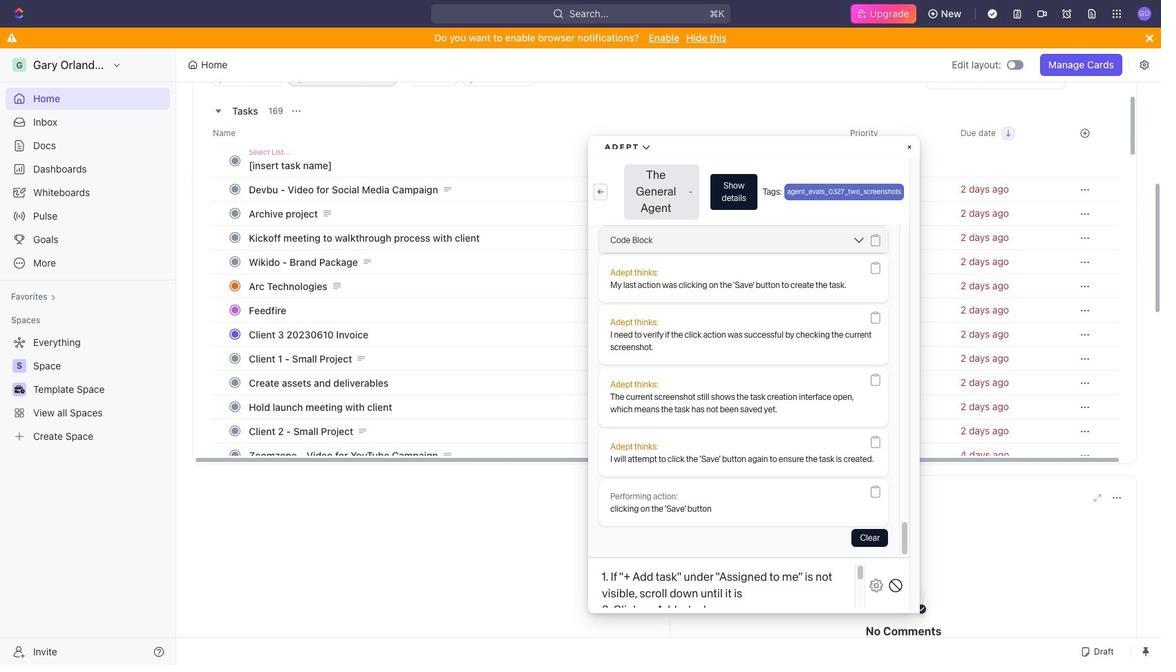 Task type: locate. For each thing, give the bounding box(es) containing it.
1 set priority image from the top
[[842, 177, 953, 202]]

tree
[[6, 332, 170, 448]]

5 set priority image from the top
[[842, 346, 953, 371]]

Task name or type '/' for commands text field
[[249, 154, 653, 176]]

4 set priority image from the top
[[842, 298, 953, 323]]

7 set priority image from the top
[[842, 395, 953, 420]]

space, , element
[[12, 360, 26, 373]]

9 set priority image from the top
[[842, 443, 953, 468]]

8 set priority image from the top
[[842, 419, 953, 444]]

gary orlando's workspace, , element
[[12, 58, 26, 72]]

set priority image
[[842, 177, 953, 202], [842, 225, 953, 250], [842, 250, 953, 275], [842, 298, 953, 323], [842, 346, 953, 371], [842, 371, 953, 396], [842, 395, 953, 420], [842, 419, 953, 444], [842, 443, 953, 468]]

3 set priority image from the top
[[842, 250, 953, 275]]



Task type: vqa. For each thing, say whether or not it's contained in the screenshot.
TREE at the left of page
yes



Task type: describe. For each thing, give the bounding box(es) containing it.
6 set priority image from the top
[[842, 371, 953, 396]]

sidebar navigation
[[0, 48, 179, 666]]

2 set priority image from the top
[[842, 225, 953, 250]]

tree inside "sidebar" navigation
[[6, 332, 170, 448]]

business time image
[[14, 386, 25, 394]]



